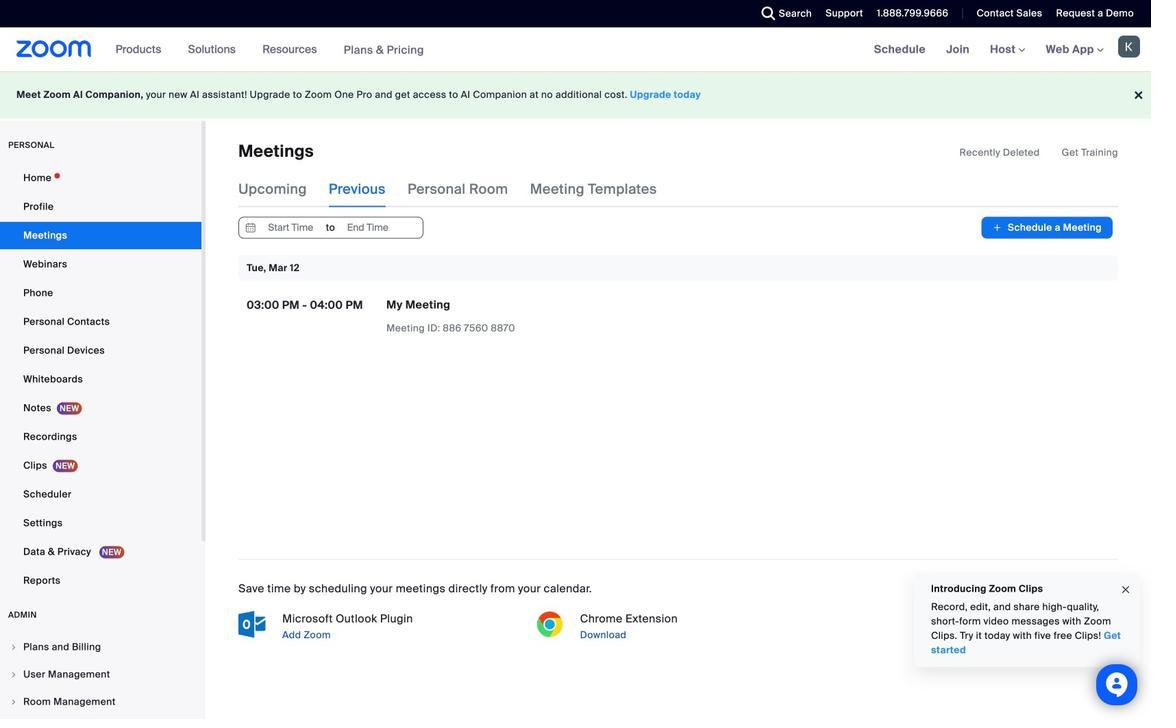 Task type: vqa. For each thing, say whether or not it's contained in the screenshot.
1st right icon from the bottom of the admin menu menu
yes



Task type: describe. For each thing, give the bounding box(es) containing it.
Date Range Picker Start field
[[259, 217, 322, 238]]

product information navigation
[[105, 27, 434, 72]]

zoom logo image
[[16, 40, 92, 58]]

my meeting element
[[386, 298, 450, 312]]

right image for 3rd menu item
[[10, 698, 18, 706]]

report image
[[808, 302, 819, 313]]

add image
[[992, 221, 1002, 235]]

3 menu item from the top
[[0, 689, 201, 715]]

2 menu item from the top
[[0, 662, 201, 688]]

profile picture image
[[1118, 36, 1140, 58]]

meetings navigation
[[864, 27, 1151, 72]]



Task type: locate. For each thing, give the bounding box(es) containing it.
2 vertical spatial menu item
[[0, 689, 201, 715]]

1 vertical spatial menu item
[[0, 662, 201, 688]]

Date Range Picker End field
[[336, 217, 399, 238]]

footer
[[0, 71, 1151, 119]]

banner
[[0, 27, 1151, 72]]

right image
[[10, 643, 18, 652]]

0 horizontal spatial application
[[386, 298, 626, 336]]

1 vertical spatial application
[[386, 298, 626, 336]]

admin menu menu
[[0, 634, 201, 719]]

tabs of meeting tab list
[[238, 172, 679, 207]]

0 vertical spatial menu item
[[0, 634, 201, 660]]

1 horizontal spatial application
[[960, 146, 1118, 160]]

0 vertical spatial application
[[960, 146, 1118, 160]]

right image
[[10, 671, 18, 679], [10, 698, 18, 706]]

1 menu item from the top
[[0, 634, 201, 660]]

1 right image from the top
[[10, 671, 18, 679]]

close image
[[1120, 582, 1131, 598]]

menu item
[[0, 634, 201, 660], [0, 662, 201, 688], [0, 689, 201, 715]]

right image for 2nd menu item from the bottom of the admin menu menu
[[10, 671, 18, 679]]

personal menu menu
[[0, 164, 201, 596]]

0 vertical spatial right image
[[10, 671, 18, 679]]

1 vertical spatial right image
[[10, 698, 18, 706]]

2 right image from the top
[[10, 698, 18, 706]]

date image
[[243, 217, 259, 238]]

application
[[960, 146, 1118, 160], [386, 298, 626, 336]]



